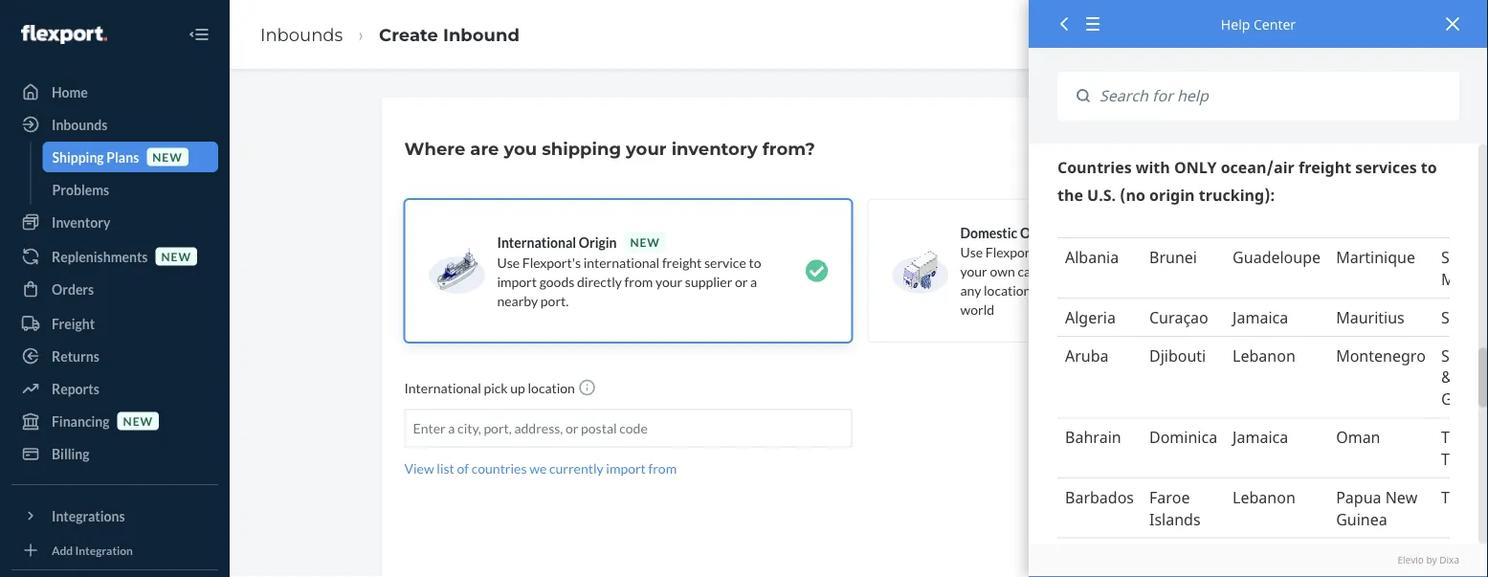 Task type: describe. For each thing, give the bounding box(es) containing it.
ship
[[1052, 282, 1077, 298]]

the
[[1223, 282, 1243, 298]]

check circle image
[[806, 259, 829, 282]]

close navigation image
[[188, 23, 211, 46]]

domestic origin use flexport's extensive us trucking network or your own carrier to inbound your products from any location, or ship parcel from anywhere in the world
[[961, 225, 1243, 317]]

freight link
[[11, 308, 218, 339]]

we
[[530, 461, 547, 477]]

breadcrumbs navigation
[[245, 7, 535, 62]]

code
[[620, 420, 648, 437]]

your down trucking on the right of the page
[[1126, 263, 1153, 279]]

billing
[[52, 446, 90, 462]]

center
[[1254, 15, 1297, 33]]

reports
[[52, 381, 99, 397]]

service
[[705, 254, 747, 270]]

to inside domestic origin use flexport's extensive us trucking network or your own carrier to inbound your products from any location, or ship parcel from anywhere in the world
[[1060, 263, 1073, 279]]

flexport's
[[986, 244, 1044, 260]]

0 horizontal spatial a
[[448, 420, 455, 437]]

domestic
[[961, 225, 1018, 241]]

your up 'any'
[[961, 263, 988, 279]]

shipping
[[542, 138, 621, 159]]

billing link
[[11, 439, 218, 469]]

new for international origin
[[630, 235, 661, 249]]

flexport logo image
[[21, 25, 107, 44]]

or inside use flexport's international freight service to import goods directly from your supplier or a nearby port.
[[735, 273, 748, 290]]

to inside use flexport's international freight service to import goods directly from your supplier or a nearby port.
[[749, 254, 762, 270]]

create inbound link
[[379, 24, 520, 45]]

international for international pick up location
[[405, 380, 481, 396]]

you
[[504, 138, 537, 159]]

dixa
[[1440, 554, 1460, 567]]

flexport's
[[523, 254, 581, 270]]

international origin
[[497, 234, 617, 250]]

or left postal
[[566, 420, 579, 437]]

inbounds inside 'breadcrumbs' "navigation"
[[260, 24, 343, 45]]

in
[[1210, 282, 1221, 298]]

view list of countries we currently import from button
[[405, 459, 677, 478]]

international for international origin
[[497, 234, 576, 250]]

international
[[584, 254, 660, 270]]

orders link
[[11, 274, 218, 304]]

currently
[[550, 461, 604, 477]]

origin for international
[[579, 234, 617, 250]]

carrier
[[1018, 263, 1058, 279]]

0 vertical spatial inbounds link
[[260, 24, 343, 45]]

shipping
[[52, 149, 104, 165]]

from right parcel
[[1118, 282, 1146, 298]]

problems link
[[43, 174, 218, 205]]

view
[[405, 461, 434, 477]]

anywhere
[[1149, 282, 1207, 298]]

or right network
[[1228, 244, 1241, 260]]

port,
[[484, 420, 512, 437]]

new for shipping plans
[[152, 150, 183, 164]]

use flexport's international freight service to import goods directly from your supplier or a nearby port.
[[497, 254, 762, 309]]

Search search field
[[1091, 72, 1460, 120]]

where are you shipping your inventory from?
[[405, 138, 816, 159]]

import for goods
[[497, 273, 537, 290]]

integrations
[[52, 508, 125, 524]]

where
[[405, 138, 466, 159]]

create
[[379, 24, 438, 45]]

replenishments
[[52, 248, 148, 265]]

world
[[961, 301, 995, 317]]

home link
[[11, 77, 218, 107]]

port.
[[541, 293, 569, 309]]

parcel
[[1079, 282, 1115, 298]]

location
[[528, 380, 575, 396]]

view list of countries we currently import from
[[405, 461, 677, 477]]

postal
[[581, 420, 617, 437]]

list
[[437, 461, 455, 477]]

international pick up location
[[405, 380, 578, 396]]

your inside use flexport's international freight service to import goods directly from your supplier or a nearby port.
[[656, 273, 683, 290]]

shipping plans
[[52, 149, 139, 165]]

new for financing
[[123, 414, 153, 428]]

reports link
[[11, 373, 218, 404]]

import for from
[[606, 461, 646, 477]]

problems
[[52, 181, 109, 198]]



Task type: vqa. For each thing, say whether or not it's contained in the screenshot.
import within the button
yes



Task type: locate. For each thing, give the bounding box(es) containing it.
international up flexport's
[[497, 234, 576, 250]]

1 horizontal spatial origin
[[1021, 225, 1059, 241]]

0 horizontal spatial inbounds link
[[11, 109, 218, 140]]

1 vertical spatial inbounds link
[[11, 109, 218, 140]]

from up the
[[1211, 263, 1239, 279]]

your right the shipping
[[626, 138, 667, 159]]

use inside use flexport's international freight service to import goods directly from your supplier or a nearby port.
[[497, 254, 520, 270]]

new up orders link
[[161, 249, 191, 263]]

use down domestic
[[961, 244, 983, 260]]

origin
[[1021, 225, 1059, 241], [579, 234, 617, 250]]

a right supplier
[[751, 273, 758, 290]]

integration
[[75, 543, 133, 557]]

origin up flexport's
[[1021, 225, 1059, 241]]

new up international at the left top of the page
[[630, 235, 661, 249]]

are
[[470, 138, 499, 159]]

import up nearby
[[497, 273, 537, 290]]

create inbound
[[379, 24, 520, 45]]

inbounds
[[260, 24, 343, 45], [52, 116, 108, 133]]

pick
[[484, 380, 508, 396]]

from right currently
[[649, 461, 677, 477]]

from inside button
[[649, 461, 677, 477]]

returns link
[[11, 341, 218, 372]]

1 horizontal spatial to
[[1060, 263, 1073, 279]]

1 vertical spatial international
[[405, 380, 481, 396]]

integrations button
[[11, 501, 218, 531]]

elevio by dixa link
[[1058, 554, 1460, 568]]

help
[[1222, 15, 1251, 33]]

enter a city, port, address, or postal code
[[413, 420, 648, 437]]

plans
[[107, 149, 139, 165]]

help center
[[1222, 15, 1297, 33]]

to
[[749, 254, 762, 270], [1060, 263, 1073, 279]]

new for replenishments
[[161, 249, 191, 263]]

financing
[[52, 413, 110, 429]]

home
[[52, 84, 88, 100]]

0 vertical spatial international
[[497, 234, 576, 250]]

address,
[[515, 420, 563, 437]]

new down reports link
[[123, 414, 153, 428]]

0 vertical spatial a
[[751, 273, 758, 290]]

orders
[[52, 281, 94, 297]]

0 horizontal spatial import
[[497, 273, 537, 290]]

import inside button
[[606, 461, 646, 477]]

enter
[[413, 420, 446, 437]]

1 horizontal spatial use
[[961, 244, 983, 260]]

us
[[1105, 244, 1122, 260]]

international
[[497, 234, 576, 250], [405, 380, 481, 396]]

location,
[[984, 282, 1034, 298]]

import down code
[[606, 461, 646, 477]]

trucking
[[1125, 244, 1174, 260]]

products
[[1156, 263, 1208, 279]]

supplier
[[685, 273, 733, 290]]

0 horizontal spatial to
[[749, 254, 762, 270]]

any
[[961, 282, 982, 298]]

or down service
[[735, 273, 748, 290]]

add integration link
[[11, 539, 218, 562]]

elevio
[[1398, 554, 1425, 567]]

use
[[961, 244, 983, 260], [497, 254, 520, 270]]

freight
[[662, 254, 702, 270]]

elevio by dixa
[[1398, 554, 1460, 567]]

inventory
[[52, 214, 110, 230]]

or
[[1228, 244, 1241, 260], [735, 273, 748, 290], [1037, 282, 1050, 298], [566, 420, 579, 437]]

0 horizontal spatial international
[[405, 380, 481, 396]]

0 horizontal spatial inbounds
[[52, 116, 108, 133]]

origin up international at the left top of the page
[[579, 234, 617, 250]]

international up enter
[[405, 380, 481, 396]]

from inside use flexport's international freight service to import goods directly from your supplier or a nearby port.
[[625, 273, 653, 290]]

a left city,
[[448, 420, 455, 437]]

goods
[[540, 273, 575, 290]]

inbounds link
[[260, 24, 343, 45], [11, 109, 218, 140]]

from?
[[763, 138, 816, 159]]

1 vertical spatial a
[[448, 420, 455, 437]]

origin inside domestic origin use flexport's extensive us trucking network or your own carrier to inbound your products from any location, or ship parcel from anywhere in the world
[[1021, 225, 1059, 241]]

up
[[511, 380, 525, 396]]

0 horizontal spatial use
[[497, 254, 520, 270]]

a inside use flexport's international freight service to import goods directly from your supplier or a nearby port.
[[751, 273, 758, 290]]

extensive
[[1047, 244, 1103, 260]]

1 horizontal spatial international
[[497, 234, 576, 250]]

or down carrier
[[1037, 282, 1050, 298]]

your
[[626, 138, 667, 159], [961, 263, 988, 279], [1126, 263, 1153, 279], [656, 273, 683, 290]]

countries
[[472, 461, 527, 477]]

own
[[990, 263, 1016, 279]]

0 vertical spatial inbounds
[[260, 24, 343, 45]]

returns
[[52, 348, 99, 364]]

inventory
[[672, 138, 758, 159]]

inbound
[[443, 24, 520, 45]]

add integration
[[52, 543, 133, 557]]

1 horizontal spatial inbounds link
[[260, 24, 343, 45]]

your down freight
[[656, 273, 683, 290]]

a
[[751, 273, 758, 290], [448, 420, 455, 437]]

inbound
[[1076, 263, 1124, 279]]

from down international at the left top of the page
[[625, 273, 653, 290]]

import inside use flexport's international freight service to import goods directly from your supplier or a nearby port.
[[497, 273, 537, 290]]

use inside domestic origin use flexport's extensive us trucking network or your own carrier to inbound your products from any location, or ship parcel from anywhere in the world
[[961, 244, 983, 260]]

from
[[1211, 263, 1239, 279], [625, 273, 653, 290], [1118, 282, 1146, 298], [649, 461, 677, 477]]

new right plans
[[152, 150, 183, 164]]

to right service
[[749, 254, 762, 270]]

use up nearby
[[497, 254, 520, 270]]

new
[[152, 150, 183, 164], [630, 235, 661, 249], [161, 249, 191, 263], [123, 414, 153, 428]]

import
[[497, 273, 537, 290], [606, 461, 646, 477]]

0 vertical spatial import
[[497, 273, 537, 290]]

to up ship
[[1060, 263, 1073, 279]]

1 horizontal spatial inbounds
[[260, 24, 343, 45]]

nearby
[[497, 293, 538, 309]]

1 horizontal spatial import
[[606, 461, 646, 477]]

city,
[[458, 420, 481, 437]]

add
[[52, 543, 73, 557]]

1 vertical spatial import
[[606, 461, 646, 477]]

inventory link
[[11, 207, 218, 237]]

freight
[[52, 315, 95, 332]]

by
[[1427, 554, 1438, 567]]

1 horizontal spatial a
[[751, 273, 758, 290]]

network
[[1176, 244, 1226, 260]]

1 vertical spatial inbounds
[[52, 116, 108, 133]]

of
[[457, 461, 469, 477]]

directly
[[577, 273, 622, 290]]

origin for domestic
[[1021, 225, 1059, 241]]

0 horizontal spatial origin
[[579, 234, 617, 250]]



